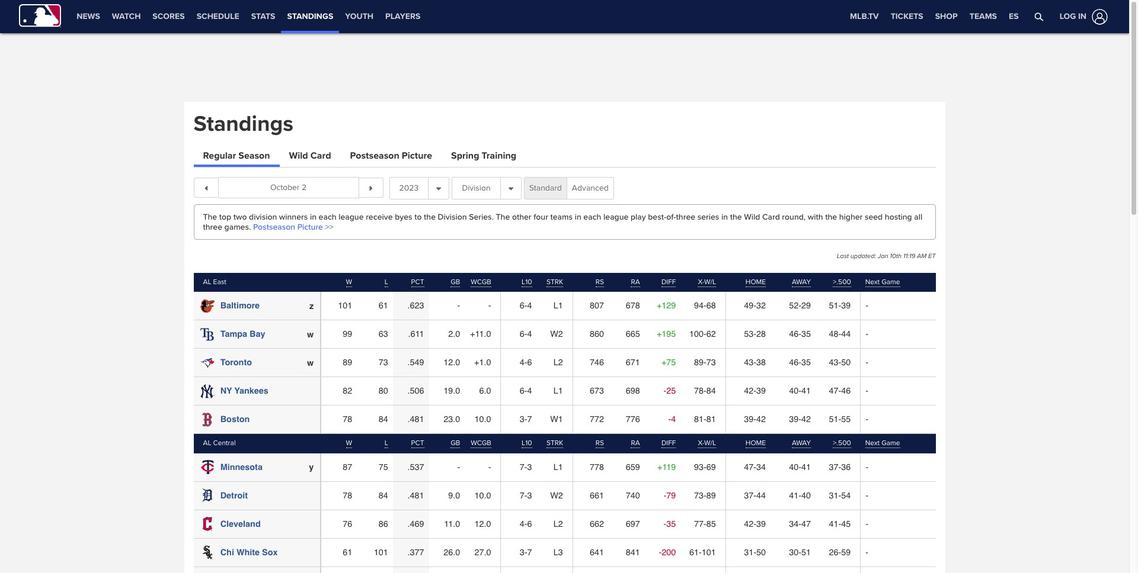 Task type: locate. For each thing, give the bounding box(es) containing it.
31- left 30- on the right bottom of page
[[744, 548, 757, 558]]

1 vertical spatial 44
[[757, 491, 766, 501]]

2 4- from the top
[[520, 520, 527, 529]]

0 vertical spatial 7-
[[520, 463, 527, 472]]

-
[[457, 301, 460, 311], [488, 301, 491, 311], [866, 301, 869, 311], [866, 330, 869, 339], [866, 358, 869, 368], [664, 387, 667, 396], [866, 387, 869, 396], [668, 415, 671, 425], [866, 415, 869, 425], [457, 463, 460, 472], [488, 463, 491, 472], [866, 463, 869, 472], [664, 491, 667, 501], [866, 491, 869, 501], [664, 520, 667, 529], [866, 520, 869, 529], [659, 548, 662, 558], [866, 548, 869, 558]]

l1 up w1
[[554, 387, 563, 396]]

0 horizontal spatial 43-
[[744, 358, 757, 368]]

0 horizontal spatial 31-
[[744, 548, 757, 558]]

100-
[[689, 330, 707, 339]]

49-32
[[744, 301, 766, 311]]

2 w from the top
[[307, 359, 314, 368]]

1 vertical spatial 31-
[[744, 548, 757, 558]]

w for 101
[[346, 278, 352, 287]]

9.0
[[448, 491, 460, 501]]

3- for l3
[[520, 548, 527, 558]]

1 horizontal spatial in
[[575, 212, 581, 222]]

35 for 48-44
[[802, 330, 811, 339]]

w for 89
[[307, 359, 314, 368]]

picture up 2023
[[402, 150, 432, 162]]

7 left w1
[[527, 415, 532, 425]]

tampa bay link
[[220, 330, 265, 339]]

61 up 63
[[379, 301, 388, 311]]

rs up 778
[[596, 439, 604, 448]]

0 vertical spatial 37-
[[829, 463, 841, 472]]

1 horizontal spatial 39-42
[[789, 415, 811, 425]]

51
[[802, 548, 811, 558]]

41- up 34-
[[789, 491, 802, 501]]

50 left 30- on the right bottom of page
[[757, 548, 766, 558]]

4-6
[[520, 358, 532, 368], [520, 520, 532, 529]]

wcgb for 7-
[[471, 439, 491, 448]]

w up '99'
[[346, 278, 352, 287]]

25
[[667, 387, 676, 396]]

55
[[841, 415, 851, 425]]

6.0
[[479, 387, 491, 396]]

1 vertical spatial 12.0
[[475, 520, 491, 529]]

44 down 34
[[757, 491, 766, 501]]

89 up the 85
[[707, 491, 716, 501]]

1 home from the top
[[746, 278, 766, 287]]

regular season link
[[203, 150, 270, 165]]

49-
[[744, 301, 757, 311]]

0 vertical spatial 35
[[802, 330, 811, 339]]

next game for 39
[[866, 278, 900, 287]]

0 vertical spatial x-
[[698, 278, 704, 287]]

2 w/l from the top
[[704, 439, 716, 448]]

l2 left 746
[[554, 358, 563, 368]]

46-35 right 38 on the bottom of page
[[789, 358, 811, 368]]

0 vertical spatial rs
[[596, 278, 604, 287]]

50 up 46
[[841, 358, 851, 368]]

3-7 left l3
[[520, 548, 532, 558]]

secondary navigation element
[[71, 0, 426, 33], [426, 0, 526, 33]]

39 down 38 on the bottom of page
[[757, 387, 766, 396]]

the right series
[[730, 212, 742, 222]]

l1 left 778
[[554, 463, 563, 472]]

0 horizontal spatial 44
[[757, 491, 766, 501]]

1 46-35 from the top
[[789, 330, 811, 339]]

3 l1 from the top
[[554, 463, 563, 472]]

top navigation menu bar
[[0, 0, 1129, 33]]

1 vertical spatial 6
[[527, 520, 532, 529]]

100-62
[[689, 330, 716, 339]]

0 horizontal spatial card
[[311, 150, 331, 162]]

league right >>
[[339, 212, 364, 222]]

2 horizontal spatial the
[[825, 212, 837, 222]]

1 vertical spatial 46-
[[789, 358, 802, 368]]

61
[[379, 301, 388, 311], [343, 548, 352, 558]]

w/l up 69
[[704, 439, 716, 448]]

0 vertical spatial 10.0
[[475, 415, 491, 425]]

1 w from the top
[[307, 330, 314, 340]]

1 78 from the top
[[343, 415, 352, 425]]

1 the from the left
[[424, 212, 436, 222]]

1 42- from the top
[[744, 387, 757, 396]]

698
[[626, 387, 640, 396]]

east
[[213, 278, 226, 287], [213, 278, 226, 287]]

34
[[757, 463, 766, 472]]

best-
[[648, 212, 667, 222]]

1 vertical spatial 40-
[[789, 463, 802, 472]]

1 6 from the top
[[527, 358, 532, 368]]

2 w2 from the top
[[550, 491, 563, 501]]

0 vertical spatial pct
[[411, 278, 424, 287]]

three left games.
[[203, 222, 222, 232]]

1 away from the top
[[792, 278, 811, 287]]

2 wcgb from the top
[[471, 439, 491, 448]]

61-
[[689, 548, 702, 558]]

1 51- from the top
[[829, 301, 841, 311]]

3-7 for l3
[[520, 548, 532, 558]]

0 vertical spatial picture
[[402, 150, 432, 162]]

2 78 from the top
[[343, 491, 352, 501]]

standings right the stats at the top left
[[287, 11, 333, 21]]

2 x-w/l from the top
[[698, 439, 716, 448]]

rs up 807
[[596, 278, 604, 287]]

boston link
[[220, 415, 250, 425]]

2 the from the left
[[496, 212, 510, 222]]

1 vertical spatial strk
[[547, 439, 563, 448]]

46- for 43-38
[[789, 358, 802, 368]]

teams
[[970, 11, 997, 21]]

1 strk from the top
[[547, 278, 563, 287]]

3-
[[520, 415, 527, 425], [520, 548, 527, 558]]

0 vertical spatial .481
[[408, 415, 424, 425]]

54
[[841, 491, 851, 501]]

6- for +11.0
[[520, 330, 527, 339]]

2 7- from the top
[[520, 491, 527, 501]]

1 vertical spatial w
[[346, 439, 352, 448]]

44 for 48-
[[841, 330, 851, 339]]

42-39
[[744, 387, 766, 396], [744, 520, 766, 529]]

1 vertical spatial division
[[438, 212, 467, 222]]

each
[[319, 212, 337, 222], [584, 212, 601, 222]]

1 w/l from the top
[[704, 278, 716, 287]]

0 vertical spatial 7
[[527, 415, 532, 425]]

81-
[[694, 415, 707, 425]]

.481 down .506
[[408, 415, 424, 425]]

toolbar
[[194, 177, 383, 198]]

19.0
[[444, 387, 460, 396]]

1 46- from the top
[[789, 330, 802, 339]]

1 vertical spatial 46-35
[[789, 358, 811, 368]]

40-41 up 41-40
[[789, 463, 811, 472]]

chi white sox image
[[200, 546, 214, 561]]

35 for 43-50
[[802, 358, 811, 368]]

39 down 37-44
[[757, 520, 766, 529]]

84 down 80
[[379, 415, 388, 425]]

away
[[792, 278, 811, 287], [792, 439, 811, 448]]

x- up 94-
[[698, 278, 704, 287]]

0 horizontal spatial the
[[424, 212, 436, 222]]

pct for .623
[[411, 278, 424, 287]]

1 vertical spatial 40-41
[[789, 463, 811, 472]]

42-39 for 34-47
[[744, 520, 766, 529]]

2 6-4 from the top
[[520, 330, 532, 339]]

1 horizontal spatial picture
[[402, 150, 432, 162]]

2 40-41 from the top
[[789, 463, 811, 472]]

>.500 up '51-39'
[[833, 278, 851, 287]]

1 40- from the top
[[789, 387, 802, 396]]

2 vertical spatial 84
[[379, 491, 388, 501]]

4 for 6.0
[[527, 387, 532, 396]]

diff for +129
[[662, 278, 676, 287]]

chi white sox
[[220, 548, 278, 558]]

2 3- from the top
[[520, 548, 527, 558]]

ra up 678
[[631, 278, 640, 287]]

ra up the 659
[[631, 439, 640, 448]]

1 vertical spatial 84
[[379, 415, 388, 425]]

in right series
[[722, 212, 728, 222]]

85
[[707, 520, 716, 529]]

1 3-7 from the top
[[520, 415, 532, 425]]

41 up 40
[[802, 463, 811, 472]]

1 vertical spatial l10
[[522, 439, 532, 448]]

1 vertical spatial .481
[[408, 491, 424, 501]]

picture left >>
[[297, 222, 323, 232]]

2 game from the top
[[882, 439, 900, 448]]

51- up 48-
[[829, 301, 841, 311]]

39
[[841, 301, 851, 311], [757, 387, 766, 396], [757, 520, 766, 529]]

39- right 81
[[744, 415, 757, 425]]

50 for 31-
[[757, 548, 766, 558]]

0 vertical spatial >.500
[[833, 278, 851, 287]]

0 vertical spatial 6
[[527, 358, 532, 368]]

4-6 for 3
[[520, 520, 532, 529]]

2 gb from the top
[[451, 439, 460, 448]]

1 .481 from the top
[[408, 415, 424, 425]]

0 vertical spatial l1
[[554, 301, 563, 311]]

2 l1 from the top
[[554, 387, 563, 396]]

42 left 51-55
[[802, 415, 811, 425]]

1 diff from the top
[[662, 278, 676, 287]]

73 down 62
[[707, 358, 716, 368]]

arrow down image
[[437, 187, 441, 191], [508, 187, 513, 191]]

0 vertical spatial 41
[[802, 387, 811, 396]]

89
[[343, 358, 352, 368], [707, 491, 716, 501]]

league left play
[[604, 212, 629, 222]]

2 next from the top
[[866, 439, 880, 448]]

standings link
[[281, 0, 339, 31]]

2 l from the top
[[385, 439, 388, 448]]

2 strk from the top
[[547, 439, 563, 448]]

12.0 up 27.0
[[475, 520, 491, 529]]

gb for .623
[[451, 278, 460, 287]]

three left series
[[676, 212, 695, 222]]

gb down 23.0
[[451, 439, 460, 448]]

1 vertical spatial 6-4
[[520, 330, 532, 339]]

0 vertical spatial 51-
[[829, 301, 841, 311]]

41 left 47-46
[[802, 387, 811, 396]]

10.0 for 23.0
[[475, 415, 491, 425]]

37- down 47-34
[[744, 491, 757, 501]]

l2
[[554, 358, 563, 368], [554, 520, 563, 529]]

l up 63
[[385, 278, 388, 287]]

4 for +11.0
[[527, 330, 532, 339]]

81
[[707, 415, 716, 425]]

2 40- from the top
[[789, 463, 802, 472]]

43- down 53-
[[744, 358, 757, 368]]

1 horizontal spatial 73
[[707, 358, 716, 368]]

7-
[[520, 463, 527, 472], [520, 491, 527, 501]]

2 .481 from the top
[[408, 491, 424, 501]]

2 7 from the top
[[527, 548, 532, 558]]

3- left l3
[[520, 548, 527, 558]]

45
[[841, 520, 851, 529]]

strk for 6-4
[[547, 278, 563, 287]]

0 vertical spatial l
[[385, 278, 388, 287]]

35 down 29
[[802, 330, 811, 339]]

37- for 36
[[829, 463, 841, 472]]

picture for postseason picture >>
[[297, 222, 323, 232]]

1 vertical spatial wcgb
[[471, 439, 491, 448]]

46-35 for 48-
[[789, 330, 811, 339]]

wcgb down 6.0 on the bottom left of page
[[471, 439, 491, 448]]

2 rs from the top
[[596, 439, 604, 448]]

l2 for l1
[[554, 358, 563, 368]]

4- for 3
[[520, 520, 527, 529]]

x-w/l up the 94-68
[[698, 278, 716, 287]]

4
[[527, 301, 532, 311], [527, 330, 532, 339], [527, 387, 532, 396], [671, 415, 676, 425]]

mlb.tv link
[[844, 0, 885, 33]]

l2 up l3
[[554, 520, 563, 529]]

0 horizontal spatial 12.0
[[444, 358, 460, 368]]

>>
[[325, 222, 334, 232]]

postseason for postseason picture
[[350, 150, 399, 162]]

rs for 807
[[596, 278, 604, 287]]

0 vertical spatial w2
[[550, 330, 563, 339]]

40- left 47-46
[[789, 387, 802, 396]]

1 vertical spatial picture
[[297, 222, 323, 232]]

2 league from the left
[[604, 212, 629, 222]]

2 pct from the top
[[411, 439, 424, 448]]

42 up 34
[[757, 415, 766, 425]]

each down advanced button
[[584, 212, 601, 222]]

40- for 47-34
[[789, 463, 802, 472]]

1 vertical spatial w
[[307, 359, 314, 368]]

secondary navigation element containing news
[[71, 0, 426, 33]]

1 41 from the top
[[802, 387, 811, 396]]

l up 75
[[385, 439, 388, 448]]

42-39 down 43-38
[[744, 387, 766, 396]]

1 40-41 from the top
[[789, 387, 811, 396]]

1 vertical spatial postseason
[[253, 222, 295, 232]]

0 vertical spatial wcgb
[[471, 278, 491, 287]]

next game for 36
[[866, 439, 900, 448]]

0 vertical spatial next
[[866, 278, 880, 287]]

2 l2 from the top
[[554, 520, 563, 529]]

the right to in the left top of the page
[[424, 212, 436, 222]]

w for 87
[[346, 439, 352, 448]]

41-45
[[829, 520, 851, 529]]

31- up 41-45
[[829, 491, 841, 501]]

postseason picture link
[[350, 150, 432, 165]]

wild right 'season'
[[289, 150, 308, 162]]

10th
[[890, 253, 902, 260]]

42- down 43-38
[[744, 387, 757, 396]]

1 42 from the left
[[757, 415, 766, 425]]

43- down 48-
[[829, 358, 841, 368]]

0 vertical spatial l2
[[554, 358, 563, 368]]

x-
[[698, 278, 704, 287], [698, 439, 704, 448]]

log in button
[[1046, 6, 1110, 27]]

101 down the 85
[[702, 548, 716, 558]]

678
[[626, 301, 640, 311]]

1 vertical spatial 7
[[527, 548, 532, 558]]

1 horizontal spatial postseason
[[350, 150, 399, 162]]

l1 for 673
[[554, 387, 563, 396]]

2 42- from the top
[[744, 520, 757, 529]]

home for 34
[[746, 439, 766, 448]]

diff
[[662, 278, 676, 287], [662, 439, 676, 448]]

31- for 54
[[829, 491, 841, 501]]

2 41 from the top
[[802, 463, 811, 472]]

1 vertical spatial 50
[[757, 548, 766, 558]]

1 next from the top
[[866, 278, 880, 287]]

the left top
[[203, 212, 217, 222]]

2 diff from the top
[[662, 439, 676, 448]]

46- for 53-28
[[789, 330, 802, 339]]

6-4 for -
[[520, 301, 532, 311]]

1 6- from the top
[[520, 301, 527, 311]]

10.0 down 6.0 on the bottom left of page
[[475, 415, 491, 425]]

2 3-7 from the top
[[520, 548, 532, 558]]

major league baseball image
[[19, 4, 61, 28]]

1 gb from the top
[[451, 278, 460, 287]]

1 wcgb from the top
[[471, 278, 491, 287]]

x- for 69
[[698, 439, 704, 448]]

postseason picture >> link
[[253, 222, 334, 232]]

1 4- from the top
[[520, 358, 527, 368]]

each right winners
[[319, 212, 337, 222]]

arrow down image for division
[[508, 187, 513, 191]]

69
[[707, 463, 716, 472]]

1 vertical spatial 41-
[[829, 520, 841, 529]]

1 ra from the top
[[631, 278, 640, 287]]

1 pct from the top
[[411, 278, 424, 287]]

1 6-4 from the top
[[520, 301, 532, 311]]

39-42 left 51-55
[[789, 415, 811, 425]]

wild card link
[[289, 150, 331, 165]]

0 horizontal spatial 73
[[379, 358, 388, 368]]

46-35
[[789, 330, 811, 339], [789, 358, 811, 368]]

-25
[[664, 387, 676, 396]]

772
[[590, 415, 604, 425]]

1 secondary navigation element from the left
[[71, 0, 426, 33]]

away for 52-
[[792, 278, 811, 287]]

1 7- from the top
[[520, 463, 527, 472]]

73 down 63
[[379, 358, 388, 368]]

2 42-39 from the top
[[744, 520, 766, 529]]

shop link
[[929, 0, 964, 33]]

w2
[[550, 330, 563, 339], [550, 491, 563, 501]]

2 vertical spatial 6-
[[520, 387, 527, 396]]

2 secondary navigation element from the left
[[426, 0, 526, 33]]

39- left 51-55
[[789, 415, 802, 425]]

44 for 37-
[[757, 491, 766, 501]]

baltimore image
[[200, 299, 214, 314]]

0 vertical spatial 4-
[[520, 358, 527, 368]]

1 next game from the top
[[866, 278, 900, 287]]

1 vertical spatial 3-7
[[520, 548, 532, 558]]

1 3- from the top
[[520, 415, 527, 425]]

pct up the .623
[[411, 278, 424, 287]]

x-w/l for 94-
[[698, 278, 716, 287]]

2 each from the left
[[584, 212, 601, 222]]

schedule
[[197, 11, 239, 21]]

2 46-35 from the top
[[789, 358, 811, 368]]

2 4-6 from the top
[[520, 520, 532, 529]]

1 horizontal spatial 89
[[707, 491, 716, 501]]

2 arrow down image from the left
[[508, 187, 513, 191]]

wild card
[[289, 150, 331, 162]]

cleveland image
[[200, 518, 214, 532]]

pct for .537
[[411, 439, 424, 448]]

0 vertical spatial 42-39
[[744, 387, 766, 396]]

42-39 up the 31-50
[[744, 520, 766, 529]]

1 l2 from the top
[[554, 358, 563, 368]]

12.0 up 19.0
[[444, 358, 460, 368]]

0 vertical spatial strk
[[547, 278, 563, 287]]

picture
[[402, 150, 432, 162], [297, 222, 323, 232]]

1 horizontal spatial 42
[[802, 415, 811, 425]]

w/l for 94-
[[704, 278, 716, 287]]

1 vertical spatial 3-
[[520, 548, 527, 558]]

x- up 93-
[[698, 439, 704, 448]]

2 3 from the top
[[527, 491, 532, 501]]

0 horizontal spatial 39-
[[744, 415, 757, 425]]

1 w2 from the top
[[550, 330, 563, 339]]

card inside the top two division winners in each league receive byes to the division series. the other four teams in each league play best-of-three series in the wild card round, with the higher seed hosting all three games.
[[762, 212, 780, 222]]

pct up ".537"
[[411, 439, 424, 448]]

advanced
[[572, 183, 609, 193]]

39-42 right 81
[[744, 415, 766, 425]]

0 vertical spatial 3-7
[[520, 415, 532, 425]]

37-
[[829, 463, 841, 472], [744, 491, 757, 501]]

1 vertical spatial 41
[[802, 463, 811, 472]]

1 10.0 from the top
[[475, 415, 491, 425]]

2 x- from the top
[[698, 439, 704, 448]]

47- up 37-44
[[744, 463, 757, 472]]

two
[[233, 212, 247, 222]]

1 vertical spatial rs
[[596, 439, 604, 448]]

0 vertical spatial wild
[[289, 150, 308, 162]]

0 vertical spatial gb
[[451, 278, 460, 287]]

wcgb up +11.0
[[471, 278, 491, 287]]

39 for 34-47
[[757, 520, 766, 529]]

43- for 38
[[744, 358, 757, 368]]

37- up 31-54
[[829, 463, 841, 472]]

101 down '86'
[[374, 548, 388, 558]]

73-89
[[694, 491, 716, 501]]

1 x- from the top
[[698, 278, 704, 287]]

1 43- from the left
[[744, 358, 757, 368]]

78-
[[694, 387, 707, 396]]

1 vertical spatial l2
[[554, 520, 563, 529]]

1 horizontal spatial the
[[730, 212, 742, 222]]

776
[[626, 415, 640, 425]]

2 home from the top
[[746, 439, 766, 448]]

41- for 40
[[789, 491, 802, 501]]

0 horizontal spatial 61
[[343, 548, 352, 558]]

35 down 79
[[667, 520, 676, 529]]

detroit image
[[200, 489, 214, 504]]

1 horizontal spatial arrow down image
[[508, 187, 513, 191]]

84 up 81
[[707, 387, 716, 396]]

0 vertical spatial 4-6
[[520, 358, 532, 368]]

44 up 43-50
[[841, 330, 851, 339]]

39 up 48-44
[[841, 301, 851, 311]]

78 down 82 on the left bottom of the page
[[343, 415, 352, 425]]

2 7-3 from the top
[[520, 491, 532, 501]]

wcgb
[[471, 278, 491, 287], [471, 439, 491, 448]]

gb for .537
[[451, 439, 460, 448]]

toronto link
[[220, 358, 252, 368]]

advanced button
[[567, 177, 614, 200]]

1 7-3 from the top
[[520, 463, 532, 472]]

2 l10 from the top
[[522, 439, 532, 448]]

.481 down ".537"
[[408, 491, 424, 501]]

40- up 41-40
[[789, 463, 802, 472]]

1 l10 from the top
[[522, 278, 532, 287]]

l1 left 807
[[554, 301, 563, 311]]

>.500 up 37-36
[[833, 439, 851, 448]]

1 vertical spatial next game
[[866, 439, 900, 448]]

arrow down image up other
[[508, 187, 513, 191]]

training
[[482, 150, 517, 162]]

841
[[626, 548, 640, 558]]

1 x-w/l from the top
[[698, 278, 716, 287]]

10.0 right the '9.0'
[[475, 491, 491, 501]]

0 vertical spatial 41-
[[789, 491, 802, 501]]

84 for w1
[[379, 415, 388, 425]]

2 ra from the top
[[631, 439, 640, 448]]

2 away from the top
[[792, 439, 811, 448]]

7-3 for l1
[[520, 463, 532, 472]]

0 vertical spatial 40-41
[[789, 387, 811, 396]]

1 vertical spatial w2
[[550, 491, 563, 501]]

0 vertical spatial 47-
[[829, 387, 841, 396]]

31-50
[[744, 548, 766, 558]]

0 vertical spatial w
[[307, 330, 314, 340]]

665
[[626, 330, 640, 339]]

1 arrow down image from the left
[[437, 187, 441, 191]]

1 vertical spatial 61
[[343, 548, 352, 558]]

w1
[[550, 415, 563, 425]]

0 vertical spatial ra
[[631, 278, 640, 287]]

3- left w1
[[520, 415, 527, 425]]

0 vertical spatial 61
[[379, 301, 388, 311]]

7 for w1
[[527, 415, 532, 425]]

standings up regular season at the left of the page
[[194, 111, 293, 138]]

99
[[343, 330, 352, 339]]

37-36
[[829, 463, 851, 472]]

w for 99
[[307, 330, 314, 340]]

spring training link
[[451, 150, 517, 165]]

regular season
[[203, 150, 270, 162]]

0 horizontal spatial 41-
[[789, 491, 802, 501]]

tertiary navigation element
[[844, 0, 1025, 33]]

w2 left '860'
[[550, 330, 563, 339]]

0 horizontal spatial wild
[[289, 150, 308, 162]]

x-w/l
[[698, 278, 716, 287], [698, 439, 716, 448]]

78 up 76
[[343, 491, 352, 501]]

40-41 left 47-46
[[789, 387, 811, 396]]

42- for 84
[[744, 387, 757, 396]]

watch link
[[106, 0, 147, 33]]

next for 39
[[866, 278, 880, 287]]

2 10.0 from the top
[[475, 491, 491, 501]]

673
[[590, 387, 604, 396]]

1 in from the left
[[310, 212, 317, 222]]

2 46- from the top
[[789, 358, 802, 368]]

al
[[203, 278, 211, 287], [203, 278, 211, 287], [203, 439, 211, 448], [203, 439, 211, 448]]

division left series.
[[438, 212, 467, 222]]

0 vertical spatial 44
[[841, 330, 851, 339]]

101 up '99'
[[338, 301, 352, 311]]

39-
[[744, 415, 757, 425], [789, 415, 802, 425]]

89 down '99'
[[343, 358, 352, 368]]

1 vertical spatial wild
[[744, 212, 760, 222]]

None text field
[[223, 183, 354, 193]]

wcgb for 6-
[[471, 278, 491, 287]]

0 vertical spatial card
[[311, 150, 331, 162]]

41- up 26-
[[829, 520, 841, 529]]

1 horizontal spatial 31-
[[829, 491, 841, 501]]

51- down 47-46
[[829, 415, 841, 425]]

78 for 23.0
[[343, 415, 352, 425]]

gb up 2.0
[[451, 278, 460, 287]]

1 4-6 from the top
[[520, 358, 532, 368]]

.481
[[408, 415, 424, 425], [408, 491, 424, 501]]

1 l1 from the top
[[554, 301, 563, 311]]

0 horizontal spatial picture
[[297, 222, 323, 232]]

2 43- from the left
[[829, 358, 841, 368]]

of-
[[666, 212, 676, 222]]

0 horizontal spatial postseason
[[253, 222, 295, 232]]

6 for 7-
[[527, 520, 532, 529]]

>.500 for 37-
[[833, 439, 851, 448]]

0 vertical spatial 40-
[[789, 387, 802, 396]]

0 horizontal spatial arrow down image
[[437, 187, 441, 191]]

1 >.500 from the top
[[833, 278, 851, 287]]

>.500 for 51-
[[833, 278, 851, 287]]



Task type: describe. For each thing, give the bounding box(es) containing it.
10.0 for 9.0
[[475, 491, 491, 501]]

ny
[[220, 387, 232, 396]]

ra for 678
[[631, 278, 640, 287]]

80
[[379, 387, 388, 396]]

30-
[[789, 548, 802, 558]]

standings inside top navigation menu bar
[[287, 11, 333, 21]]

z
[[310, 302, 314, 311]]

spring training
[[451, 150, 517, 162]]

3-7 for w1
[[520, 415, 532, 425]]

807
[[590, 301, 604, 311]]

rs for 778
[[596, 439, 604, 448]]

0 horizontal spatial three
[[203, 222, 222, 232]]

ny yankees image
[[200, 385, 214, 399]]

byes
[[395, 212, 412, 222]]

1 the from the left
[[203, 212, 217, 222]]

34-
[[789, 520, 802, 529]]

w2 for 3
[[550, 491, 563, 501]]

+119
[[657, 463, 676, 472]]

winners
[[279, 212, 308, 222]]

w2 for 4
[[550, 330, 563, 339]]

3 in from the left
[[722, 212, 728, 222]]

l for 75
[[385, 439, 388, 448]]

37-44
[[744, 491, 766, 501]]

l2 for l3
[[554, 520, 563, 529]]

41 for 37-36
[[802, 463, 811, 472]]

.549
[[408, 358, 424, 368]]

31- for 50
[[744, 548, 757, 558]]

41 for 47-46
[[802, 387, 811, 396]]

am
[[917, 253, 927, 260]]

l10 for 3
[[522, 439, 532, 448]]

2 the from the left
[[730, 212, 742, 222]]

6- for -
[[520, 301, 527, 311]]

40-41 for 37-
[[789, 463, 811, 472]]

62
[[707, 330, 716, 339]]

.481 for 23.0
[[408, 415, 424, 425]]

37- for 44
[[744, 491, 757, 501]]

diff for +119
[[662, 439, 676, 448]]

3 the from the left
[[825, 212, 837, 222]]

.481 for 9.0
[[408, 491, 424, 501]]

29
[[802, 301, 811, 311]]

4- for 4
[[520, 358, 527, 368]]

1 vertical spatial 89
[[707, 491, 716, 501]]

home for 32
[[746, 278, 766, 287]]

3 for w2
[[527, 491, 532, 501]]

hosting
[[885, 212, 912, 222]]

2 73 from the left
[[707, 358, 716, 368]]

46-35 for 43-
[[789, 358, 811, 368]]

63
[[379, 330, 388, 339]]

47-34
[[744, 463, 766, 472]]

top
[[219, 212, 231, 222]]

boston
[[220, 415, 250, 425]]

84 for w2
[[379, 491, 388, 501]]

arrow down image for 2023
[[437, 187, 441, 191]]

arrow right icon button
[[359, 178, 383, 198]]

0 vertical spatial 39
[[841, 301, 851, 311]]

minnesota image
[[200, 461, 214, 475]]

four
[[534, 212, 548, 222]]

1 horizontal spatial three
[[676, 212, 695, 222]]

game for 51-39
[[882, 278, 900, 287]]

697
[[626, 520, 640, 529]]

659
[[626, 463, 640, 472]]

1 73 from the left
[[379, 358, 388, 368]]

42- for 85
[[744, 520, 757, 529]]

1 league from the left
[[339, 212, 364, 222]]

41- for 45
[[829, 520, 841, 529]]

wild inside the top two division winners in each league receive byes to the division series. the other four teams in each league play best-of-three series in the wild card round, with the higher seed hosting all three games.
[[744, 212, 760, 222]]

36
[[841, 463, 851, 472]]

0 vertical spatial 84
[[707, 387, 716, 396]]

200
[[662, 548, 676, 558]]

play
[[631, 212, 646, 222]]

tampa bay image
[[200, 328, 214, 342]]

6-4 for 6.0
[[520, 387, 532, 396]]

40- for 42-39
[[789, 387, 802, 396]]

641
[[590, 548, 604, 558]]

2 42 from the left
[[802, 415, 811, 425]]

news
[[77, 11, 100, 21]]

26-
[[829, 548, 841, 558]]

ny yankees link
[[220, 387, 268, 396]]

jan
[[878, 253, 888, 260]]

86
[[379, 520, 388, 529]]

series.
[[469, 212, 494, 222]]

previous day image
[[201, 186, 211, 191]]

6 for 6-
[[527, 358, 532, 368]]

43-38
[[744, 358, 766, 368]]

white
[[236, 548, 260, 558]]

6- for 6.0
[[520, 387, 527, 396]]

postseason picture
[[350, 150, 432, 162]]

1 horizontal spatial 61
[[379, 301, 388, 311]]

boston image
[[200, 413, 214, 427]]

1 39-42 from the left
[[744, 415, 766, 425]]

scores
[[153, 11, 185, 21]]

updated:
[[851, 253, 876, 260]]

baltimore link
[[220, 301, 260, 311]]

postseason picture >>
[[253, 222, 334, 232]]

division inside the top two division winners in each league receive byes to the division series. the other four teams in each league play best-of-three series in the wild card round, with the higher seed hosting all three games.
[[438, 212, 467, 222]]

77-
[[694, 520, 707, 529]]

ra for 659
[[631, 439, 640, 448]]

31-54
[[829, 491, 851, 501]]

0 horizontal spatial 101
[[338, 301, 352, 311]]

4-6 for 4
[[520, 358, 532, 368]]

next day image
[[366, 186, 376, 191]]

w/l for 93-
[[704, 439, 716, 448]]

671
[[626, 358, 640, 368]]

.506
[[408, 387, 424, 396]]

+11.0
[[470, 330, 491, 339]]

41-40
[[789, 491, 811, 501]]

52-29
[[789, 301, 811, 311]]

78 for 9.0
[[343, 491, 352, 501]]

2 vertical spatial 35
[[667, 520, 676, 529]]

50 for 43-
[[841, 358, 851, 368]]

53-
[[744, 330, 757, 339]]

61-101
[[689, 548, 716, 558]]

73-
[[694, 491, 707, 501]]

postseason for postseason picture >>
[[253, 222, 295, 232]]

.469
[[408, 520, 424, 529]]

game for 37-36
[[882, 439, 900, 448]]

1 vertical spatial standings
[[194, 111, 293, 138]]

bay
[[250, 330, 265, 339]]

0 vertical spatial division
[[462, 183, 491, 193]]

43- for 50
[[829, 358, 841, 368]]

log in
[[1060, 11, 1087, 21]]

youth
[[345, 11, 374, 21]]

51- for 55
[[829, 415, 841, 425]]

es
[[1009, 11, 1019, 21]]

1 each from the left
[[319, 212, 337, 222]]

68
[[707, 301, 716, 311]]

2 in from the left
[[575, 212, 581, 222]]

cleveland link
[[220, 520, 261, 529]]

1 horizontal spatial 101
[[374, 548, 388, 558]]

2 horizontal spatial 101
[[702, 548, 716, 558]]

47- for 46
[[829, 387, 841, 396]]

48-44
[[829, 330, 851, 339]]

7-3 for w2
[[520, 491, 532, 501]]

toronto image
[[200, 356, 214, 371]]

52-
[[789, 301, 802, 311]]

42-39 for 40-41
[[744, 387, 766, 396]]

1 39- from the left
[[744, 415, 757, 425]]

+1.0
[[474, 358, 491, 368]]

2 39- from the left
[[789, 415, 802, 425]]

next for 36
[[866, 439, 880, 448]]

6-4 for +11.0
[[520, 330, 532, 339]]

23.0
[[444, 415, 460, 425]]

l1 for 778
[[554, 463, 563, 472]]

cleveland
[[220, 520, 261, 529]]

advertisement element
[[758, 111, 936, 141]]

53-28
[[744, 330, 766, 339]]

0 vertical spatial 89
[[343, 358, 352, 368]]

78-84
[[694, 387, 716, 396]]

series
[[698, 212, 719, 222]]

strk for 7-3
[[547, 439, 563, 448]]

46
[[841, 387, 851, 396]]

7- for w2
[[520, 491, 527, 501]]

news link
[[71, 0, 106, 33]]

round,
[[782, 212, 806, 222]]

3 for l1
[[527, 463, 532, 472]]

51-39
[[829, 301, 851, 311]]

47- for 34
[[744, 463, 757, 472]]

82
[[343, 387, 352, 396]]

x-w/l for 93-
[[698, 439, 716, 448]]

39 for 40-41
[[757, 387, 766, 396]]

spring
[[451, 150, 479, 162]]

yankees
[[234, 387, 268, 396]]

0 vertical spatial 12.0
[[444, 358, 460, 368]]

1 horizontal spatial 12.0
[[475, 520, 491, 529]]

away for 40-
[[792, 439, 811, 448]]

-4
[[668, 415, 676, 425]]

.377
[[408, 548, 424, 558]]

chi white sox link
[[220, 548, 278, 558]]

l1 for 807
[[554, 301, 563, 311]]

3- for w1
[[520, 415, 527, 425]]

4 for -
[[527, 301, 532, 311]]

2 39-42 from the left
[[789, 415, 811, 425]]

players
[[385, 11, 421, 21]]

38
[[757, 358, 766, 368]]

l10 for 4
[[522, 278, 532, 287]]

watch
[[112, 11, 141, 21]]



Task type: vqa. For each thing, say whether or not it's contained in the screenshot.


